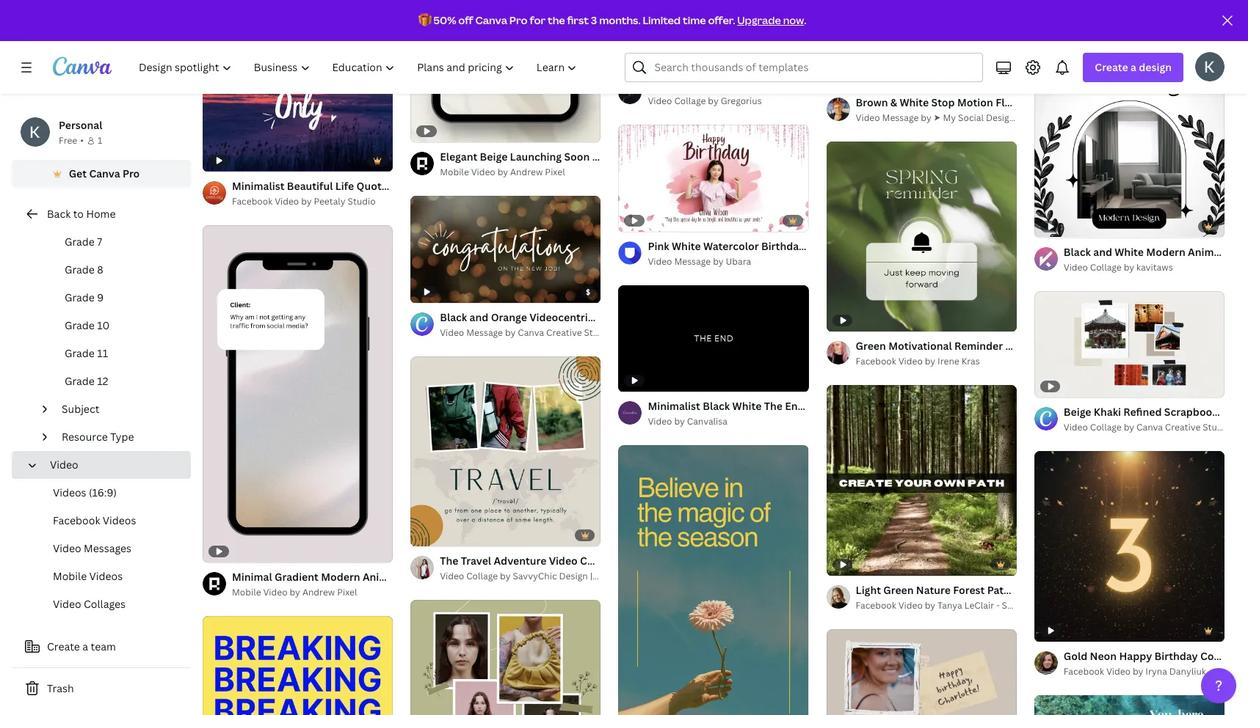 Task type: describe. For each thing, give the bounding box(es) containing it.
videos for mobile videos
[[89, 570, 123, 584]]

animation
[[807, 400, 859, 414]]

countdow
[[1201, 650, 1248, 664]]

0 vertical spatial creative
[[546, 327, 582, 339]]

minimalist beautiful life quotes facebook video link
[[232, 178, 474, 194]]

video messages link
[[23, 535, 191, 563]]

grade 8
[[65, 263, 103, 277]]

video inside beige khaki refined scrapbook city v video collage by canva creative studio
[[1064, 422, 1088, 434]]

minimalist black white the end animation video link
[[648, 399, 890, 415]]

grade 10
[[65, 319, 110, 333]]

sherrow
[[628, 571, 664, 583]]

v
[[1243, 406, 1248, 420]]

by inside light green nature forest path inspirational facebook video facebook video by tanya leclair - so swell studio
[[925, 600, 936, 612]]

subject button
[[56, 396, 182, 424]]

grade 10 link
[[35, 312, 191, 340]]

green inside light green nature forest path inspirational facebook video facebook video by tanya leclair - so swell studio
[[884, 583, 914, 597]]

0 vertical spatial videos
[[53, 486, 86, 500]]

studio inside beige khaki refined scrapbook city v video collage by canva creative studio
[[1203, 422, 1231, 434]]

reel inside elegant beige launching soon instagram reel mobile video by andrew pixel
[[645, 150, 667, 164]]

pro inside button
[[123, 167, 140, 181]]

reel inside minimal gradient modern animated marketing instagram reel mobile video by andrew pixel
[[519, 571, 541, 585]]

create a design
[[1095, 60, 1172, 74]]

by inside gold neon happy birthday countdow facebook video by iryna danyliuk
[[1133, 666, 1144, 678]]

1
[[98, 134, 102, 147]]

10
[[97, 319, 110, 333]]

grade 9 link
[[35, 284, 191, 312]]

video message by ➤ my social designer
[[856, 112, 1024, 124]]

video inside minimal gradient modern animated marketing instagram reel mobile video by andrew pixel
[[263, 587, 288, 599]]

instagram inside minimal gradient modern animated marketing instagram reel mobile video by andrew pixel
[[466, 571, 517, 585]]

mobile video by andrew pixel link for modern
[[232, 586, 393, 601]]

green inside green motivational reminder video facebook facebook video by irene kras
[[856, 340, 886, 353]]

minimalist black white the end animation video video by canvalisa
[[648, 400, 890, 428]]

nature
[[916, 583, 951, 597]]

kendall parks image
[[1195, 52, 1225, 82]]

create a design button
[[1083, 53, 1184, 82]]

🎁
[[418, 13, 431, 27]]

black inside minimalist black white the end animation video video by canvalisa
[[703, 400, 730, 414]]

type
[[110, 430, 134, 444]]

video collage by savvychic design | joanna sherrow link
[[440, 570, 664, 584]]

grade for grade 12
[[65, 374, 95, 388]]

video message by ➤ my social designer link
[[856, 111, 1024, 126]]

studio inside minimalist beautiful life quotes facebook video facebook video by peetaly studio
[[348, 195, 376, 207]]

Search search field
[[655, 54, 974, 82]]

refined
[[1124, 406, 1162, 420]]

path
[[987, 583, 1010, 597]]

back
[[47, 207, 71, 221]]

birthday for happy
[[1155, 650, 1198, 664]]

video collage by canva creative studio link
[[1064, 421, 1231, 436]]

gregorius
[[721, 95, 762, 107]]

irene
[[938, 356, 960, 368]]

savvychic
[[513, 571, 557, 583]]

video messages
[[53, 542, 131, 556]]

to
[[73, 207, 84, 221]]

design
[[559, 571, 588, 583]]

soon
[[564, 150, 590, 164]]

beige khaki refined scrapbook city v video collage by canva creative studio
[[1064, 406, 1248, 434]]

video message by canva creative studio link
[[440, 326, 612, 341]]

video by canvalisa link
[[648, 415, 809, 430]]

gold neon happy birthday countdow link
[[1064, 649, 1248, 665]]

white inside pink white watercolor birthday greeting video message video message by ubara
[[672, 239, 701, 253]]

videos for facebook videos
[[103, 514, 136, 528]]

andrew inside minimal gradient modern animated marketing instagram reel mobile video by andrew pixel
[[302, 587, 335, 599]]

city
[[1220, 406, 1241, 420]]

months.
[[599, 13, 641, 27]]

collages
[[84, 598, 126, 612]]

black and white elegant restaurant video collage video collage by gregorius
[[648, 78, 896, 107]]

light green nature forest path inspirational facebook video link
[[856, 583, 1158, 599]]

my
[[943, 112, 956, 124]]

a for team
[[82, 640, 88, 654]]

launching
[[510, 150, 562, 164]]

•
[[80, 134, 84, 147]]

facebook inside gold neon happy birthday countdow facebook video by iryna danyliuk
[[1064, 666, 1104, 678]]

neon
[[1090, 650, 1117, 664]]

facebook videos
[[53, 514, 136, 528]]

get canva pro button
[[12, 160, 191, 188]]

grade 9
[[65, 291, 104, 305]]

andrew inside elegant beige launching soon instagram reel mobile video by andrew pixel
[[510, 166, 543, 178]]

grade 7
[[65, 235, 102, 249]]

9
[[97, 291, 104, 305]]

minimalist for minimalist black white the end animation video
[[648, 400, 700, 414]]

the inside minimalist black white the end animation video video by canvalisa
[[764, 400, 783, 414]]

black inside black and white elegant restaurant video collage video collage by gregorius
[[648, 78, 675, 92]]

by inside the travel adventure video collage video collage by savvychic design | joanna sherrow
[[500, 571, 511, 583]]

by inside black and white elegant restaurant video collage video collage by gregorius
[[708, 95, 719, 107]]

elegant beige launching soon instagram reel mobile video by andrew pixel
[[440, 150, 667, 178]]

the travel adventure video collage video collage by savvychic design | joanna sherrow
[[440, 554, 664, 583]]

minimalist for minimalist beautiful life quotes facebook video
[[232, 179, 285, 193]]

grade 11
[[65, 347, 108, 361]]

social
[[958, 112, 984, 124]]

kavitaws
[[1137, 261, 1173, 274]]

green motivational reminder video facebook link
[[856, 339, 1085, 355]]

by inside minimalist black white the end animation video video by canvalisa
[[674, 416, 685, 428]]

life
[[335, 179, 354, 193]]

the travel adventure video collage image
[[411, 357, 601, 547]]

facebook videos link
[[23, 507, 191, 535]]

free •
[[59, 134, 84, 147]]

trash
[[47, 682, 74, 696]]

by inside minimalist beautiful life quotes facebook video facebook video by peetaly studio
[[301, 195, 312, 207]]

➤
[[934, 112, 941, 124]]

11
[[97, 347, 108, 361]]

now
[[783, 13, 804, 27]]

creative inside beige khaki refined scrapbook city v video collage by canva creative studio
[[1165, 422, 1201, 434]]

collage inside beige khaki refined scrapbook city v video collage by canva creative studio
[[1090, 422, 1122, 434]]

khaki
[[1094, 406, 1121, 420]]

reminder
[[955, 340, 1003, 353]]

video message by ubara link
[[648, 254, 809, 269]]

end
[[785, 400, 804, 414]]

quotes
[[357, 179, 393, 193]]

by inside green motivational reminder video facebook facebook video by irene kras
[[925, 356, 936, 368]]

0 vertical spatial pro
[[509, 13, 528, 27]]

travel
[[461, 554, 491, 568]]

pixel inside minimal gradient modern animated marketing instagram reel mobile video by andrew pixel
[[337, 587, 357, 599]]

grade for grade 8
[[65, 263, 95, 277]]

facebook video by tanya leclair - so swell studio link
[[856, 599, 1067, 614]]

video collage by kavitaws link
[[1064, 260, 1225, 275]]

videos (16:9)
[[53, 486, 117, 500]]

collage down and
[[674, 95, 706, 107]]

green motivational reminder video facebook facebook video by irene kras
[[856, 340, 1085, 368]]

grade 12 link
[[35, 368, 191, 396]]

designer
[[986, 112, 1024, 124]]

so
[[1002, 600, 1013, 612]]

mobile video by andrew pixel link for launching
[[440, 165, 601, 180]]



Task type: vqa. For each thing, say whether or not it's contained in the screenshot.
DATE MODIFIED on the left
no



Task type: locate. For each thing, give the bounding box(es) containing it.
team
[[91, 640, 116, 654]]

minimalist left beautiful
[[232, 179, 285, 193]]

0 horizontal spatial black
[[648, 78, 675, 92]]

create left the team
[[47, 640, 80, 654]]

scrapbook
[[1164, 406, 1218, 420]]

white for black
[[733, 400, 762, 414]]

2 vertical spatial white
[[733, 400, 762, 414]]

mobile inside elegant beige launching soon instagram reel mobile video by andrew pixel
[[440, 166, 469, 178]]

mobile video by andrew pixel link down launching in the top left of the page
[[440, 165, 601, 180]]

by inside pink white watercolor birthday greeting video message video message by ubara
[[713, 255, 724, 268]]

resource type button
[[56, 424, 182, 452]]

the left end
[[764, 400, 783, 414]]

0 horizontal spatial andrew
[[302, 587, 335, 599]]

design
[[1139, 60, 1172, 74]]

grade inside grade 10 link
[[65, 319, 95, 333]]

the inside the travel adventure video collage video collage by savvychic design | joanna sherrow
[[440, 554, 458, 568]]

pixel inside elegant beige launching soon instagram reel mobile video by andrew pixel
[[545, 166, 565, 178]]

birthday for watercolor
[[761, 239, 805, 253]]

green right light
[[884, 583, 914, 597]]

modern
[[321, 571, 360, 585]]

1 vertical spatial videos
[[103, 514, 136, 528]]

the up marketing
[[440, 554, 458, 568]]

beige inside elegant beige launching soon instagram reel mobile video by andrew pixel
[[480, 150, 508, 164]]

by inside elegant beige launching soon instagram reel mobile video by andrew pixel
[[498, 166, 508, 178]]

0 horizontal spatial minimalist
[[232, 179, 285, 193]]

0 vertical spatial create
[[1095, 60, 1128, 74]]

by inside minimal gradient modern animated marketing instagram reel mobile video by andrew pixel
[[290, 587, 300, 599]]

andrew down launching in the top left of the page
[[510, 166, 543, 178]]

|
[[590, 571, 593, 583]]

collage up the |
[[580, 554, 617, 568]]

1 horizontal spatial create
[[1095, 60, 1128, 74]]

pixel down "modern"
[[337, 587, 357, 599]]

limited
[[643, 13, 681, 27]]

video message by canva creative studio
[[440, 327, 612, 339]]

1 horizontal spatial minimalist
[[648, 400, 700, 414]]

andrew down "modern"
[[302, 587, 335, 599]]

instagram down "travel"
[[466, 571, 517, 585]]

1 vertical spatial minimalist
[[648, 400, 700, 414]]

videos (16:9) link
[[23, 479, 191, 507]]

0 vertical spatial minimalist
[[232, 179, 285, 193]]

grade for grade 7
[[65, 235, 95, 249]]

green
[[856, 340, 886, 353], [884, 583, 914, 597]]

black and white elegant restaurant video collage link
[[648, 78, 896, 94]]

beige khaki refined scrapbook city v link
[[1064, 405, 1248, 421]]

a left the design
[[1131, 60, 1137, 74]]

0 vertical spatial instagram
[[592, 150, 643, 164]]

studio inside light green nature forest path inspirational facebook video facebook video by tanya leclair - so swell studio
[[1040, 600, 1067, 612]]

collage up the video message by ➤ my social designer
[[859, 78, 896, 92]]

1 vertical spatial creative
[[1165, 422, 1201, 434]]

1 horizontal spatial creative
[[1165, 422, 1201, 434]]

5 grade from the top
[[65, 347, 95, 361]]

collage left kavitaws
[[1090, 261, 1122, 274]]

create a team button
[[12, 633, 191, 662]]

pink white watercolor birthday greeting video message link
[[648, 238, 927, 254]]

(16:9)
[[89, 486, 117, 500]]

0 horizontal spatial a
[[82, 640, 88, 654]]

black up canvalisa
[[703, 400, 730, 414]]

elegant inside black and white elegant restaurant video collage video collage by gregorius
[[731, 78, 768, 92]]

1 vertical spatial a
[[82, 640, 88, 654]]

1 horizontal spatial pixel
[[545, 166, 565, 178]]

subject
[[62, 402, 99, 416]]

1 horizontal spatial elegant
[[731, 78, 768, 92]]

studio down $ in the left of the page
[[584, 327, 612, 339]]

mobile videos
[[53, 570, 123, 584]]

grade inside grade 7 link
[[65, 235, 95, 249]]

a inside dropdown button
[[1131, 60, 1137, 74]]

home
[[86, 207, 116, 221]]

beige inside beige khaki refined scrapbook city v video collage by canva creative studio
[[1064, 406, 1092, 420]]

0 horizontal spatial elegant
[[440, 150, 477, 164]]

elegant inside elegant beige launching soon instagram reel mobile video by andrew pixel
[[440, 150, 477, 164]]

watercolor
[[703, 239, 759, 253]]

0 horizontal spatial reel
[[519, 571, 541, 585]]

video inside elegant beige launching soon instagram reel mobile video by andrew pixel
[[471, 166, 495, 178]]

create a team
[[47, 640, 116, 654]]

top level navigation element
[[129, 53, 590, 82]]

0 horizontal spatial the
[[440, 554, 458, 568]]

studio down inspirational on the bottom right of page
[[1040, 600, 1067, 612]]

6 grade from the top
[[65, 374, 95, 388]]

pink white watercolor birthday greeting video message video message by ubara
[[648, 239, 927, 268]]

0 vertical spatial white
[[699, 78, 728, 92]]

2 grade from the top
[[65, 263, 95, 277]]

0 vertical spatial black
[[648, 78, 675, 92]]

and
[[678, 78, 697, 92]]

0 vertical spatial andrew
[[510, 166, 543, 178]]

back to home
[[47, 207, 116, 221]]

beautiful
[[287, 179, 333, 193]]

1 horizontal spatial beige
[[1064, 406, 1092, 420]]

0 horizontal spatial beige
[[480, 150, 508, 164]]

create for create a team
[[47, 640, 80, 654]]

trash link
[[12, 675, 191, 704]]

grade left 11
[[65, 347, 95, 361]]

mobile inside minimal gradient modern animated marketing instagram reel mobile video by andrew pixel
[[232, 587, 261, 599]]

12
[[97, 374, 108, 388]]

grade for grade 11
[[65, 347, 95, 361]]

1 vertical spatial birthday
[[1155, 650, 1198, 664]]

birthday up 'danyliuk'
[[1155, 650, 1198, 664]]

1 vertical spatial andrew
[[302, 587, 335, 599]]

0 vertical spatial beige
[[480, 150, 508, 164]]

videos down video messages link
[[89, 570, 123, 584]]

grade left 9
[[65, 291, 95, 305]]

0 horizontal spatial create
[[47, 640, 80, 654]]

by
[[708, 95, 719, 107], [921, 112, 932, 124], [498, 166, 508, 178], [301, 195, 312, 207], [713, 255, 724, 268], [1124, 261, 1135, 274], [505, 327, 516, 339], [925, 356, 936, 368], [674, 416, 685, 428], [1124, 422, 1135, 434], [500, 571, 511, 583], [290, 587, 300, 599], [925, 600, 936, 612], [1133, 666, 1144, 678]]

studio down city
[[1203, 422, 1231, 434]]

inspirational
[[1013, 583, 1076, 597]]

grade inside grade 8 'link'
[[65, 263, 95, 277]]

minimal
[[232, 571, 272, 585]]

0 vertical spatial pixel
[[545, 166, 565, 178]]

create inside button
[[47, 640, 80, 654]]

a for design
[[1131, 60, 1137, 74]]

1 vertical spatial elegant
[[440, 150, 477, 164]]

1 horizontal spatial pro
[[509, 13, 528, 27]]

0 horizontal spatial pixel
[[337, 587, 357, 599]]

upgrade
[[737, 13, 781, 27]]

birthday inside pink white watercolor birthday greeting video message video message by ubara
[[761, 239, 805, 253]]

create
[[1095, 60, 1128, 74], [47, 640, 80, 654]]

green left motivational
[[856, 340, 886, 353]]

video
[[828, 78, 857, 92], [648, 95, 672, 107], [856, 112, 880, 124], [471, 166, 495, 178], [446, 179, 474, 193], [275, 195, 299, 207], [853, 239, 882, 253], [648, 255, 672, 268], [1064, 261, 1088, 274], [440, 327, 464, 339], [1006, 340, 1034, 353], [899, 356, 923, 368], [861, 400, 890, 414], [648, 416, 672, 428], [1064, 422, 1088, 434], [50, 458, 78, 472], [53, 542, 81, 556], [549, 554, 578, 568], [440, 571, 464, 583], [1129, 583, 1158, 597], [263, 587, 288, 599], [53, 598, 81, 612], [899, 600, 923, 612], [1107, 666, 1131, 678]]

1 vertical spatial beige
[[1064, 406, 1092, 420]]

grade for grade 10
[[65, 319, 95, 333]]

1 horizontal spatial mobile video by andrew pixel link
[[440, 165, 601, 180]]

white up video collage by gregorius link
[[699, 78, 728, 92]]

0 horizontal spatial creative
[[546, 327, 582, 339]]

1 vertical spatial create
[[47, 640, 80, 654]]

grade left 12
[[65, 374, 95, 388]]

0 vertical spatial mobile
[[440, 166, 469, 178]]

andrew
[[510, 166, 543, 178], [302, 587, 335, 599]]

1 grade from the top
[[65, 235, 95, 249]]

create for create a design
[[1095, 60, 1128, 74]]

light
[[856, 583, 881, 597]]

white for and
[[699, 78, 728, 92]]

by inside beige khaki refined scrapbook city v video collage by canva creative studio
[[1124, 422, 1135, 434]]

get
[[69, 167, 87, 181]]

0 horizontal spatial mobile
[[53, 570, 87, 584]]

beige
[[480, 150, 508, 164], [1064, 406, 1092, 420]]

beige left launching in the top left of the page
[[480, 150, 508, 164]]

0 vertical spatial the
[[764, 400, 783, 414]]

7
[[97, 235, 102, 249]]

iryna
[[1146, 666, 1167, 678]]

grade inside grade 12 link
[[65, 374, 95, 388]]

grade 12
[[65, 374, 108, 388]]

50%
[[434, 13, 456, 27]]

None search field
[[625, 53, 983, 82]]

videos left (16:9)
[[53, 486, 86, 500]]

animated
[[363, 571, 411, 585]]

mobile video by andrew pixel link down gradient
[[232, 586, 393, 601]]

messages
[[84, 542, 131, 556]]

instagram
[[592, 150, 643, 164], [466, 571, 517, 585]]

creative
[[546, 327, 582, 339], [1165, 422, 1201, 434]]

free
[[59, 134, 77, 147]]

0 vertical spatial green
[[856, 340, 886, 353]]

1 horizontal spatial instagram
[[592, 150, 643, 164]]

leclair
[[965, 600, 994, 612]]

video inside gold neon happy birthday countdow facebook video by iryna danyliuk
[[1107, 666, 1131, 678]]

0 vertical spatial elegant
[[731, 78, 768, 92]]

greeting
[[807, 239, 850, 253]]

0 horizontal spatial pro
[[123, 167, 140, 181]]

white up 'video by canvalisa' link
[[733, 400, 762, 414]]

a inside button
[[82, 640, 88, 654]]

1 horizontal spatial reel
[[645, 150, 667, 164]]

grade left 7
[[65, 235, 95, 249]]

message
[[882, 112, 919, 124], [884, 239, 927, 253], [674, 255, 711, 268], [466, 327, 503, 339]]

video collages link
[[23, 591, 191, 619]]

.
[[804, 13, 807, 27]]

0 vertical spatial mobile video by andrew pixel link
[[440, 165, 601, 180]]

minimalist inside minimalist black white the end animation video video by canvalisa
[[648, 400, 700, 414]]

pro left "for"
[[509, 13, 528, 27]]

white inside black and white elegant restaurant video collage video collage by gregorius
[[699, 78, 728, 92]]

grade inside grade 11 link
[[65, 347, 95, 361]]

1 horizontal spatial birthday
[[1155, 650, 1198, 664]]

gold neon happy birthday countdow facebook video by iryna danyliuk
[[1064, 650, 1248, 678]]

grade 7 link
[[35, 228, 191, 256]]

8
[[97, 263, 103, 277]]

grade left 8
[[65, 263, 95, 277]]

white
[[699, 78, 728, 92], [672, 239, 701, 253], [733, 400, 762, 414]]

upgrade now button
[[737, 13, 804, 27]]

video collage by gregorius link
[[648, 94, 809, 109]]

1 vertical spatial the
[[440, 554, 458, 568]]

instagram inside elegant beige launching soon instagram reel mobile video by andrew pixel
[[592, 150, 643, 164]]

1 vertical spatial mobile
[[53, 570, 87, 584]]

elegant beige launching soon instagram reel link
[[440, 149, 667, 165]]

white inside minimalist black white the end animation video video by canvalisa
[[733, 400, 762, 414]]

instagram right soon
[[592, 150, 643, 164]]

0 horizontal spatial instagram
[[466, 571, 517, 585]]

3 grade from the top
[[65, 291, 95, 305]]

1 vertical spatial instagram
[[466, 571, 517, 585]]

grade 11 link
[[35, 340, 191, 368]]

0 vertical spatial birthday
[[761, 239, 805, 253]]

black left and
[[648, 78, 675, 92]]

the
[[764, 400, 783, 414], [440, 554, 458, 568]]

1 horizontal spatial mobile
[[232, 587, 261, 599]]

1 vertical spatial pro
[[123, 167, 140, 181]]

1 vertical spatial black
[[703, 400, 730, 414]]

birthday inside gold neon happy birthday countdow facebook video by iryna danyliuk
[[1155, 650, 1198, 664]]

collage down khaki
[[1090, 422, 1122, 434]]

collage down "travel"
[[466, 571, 498, 583]]

grade inside grade 9 link
[[65, 291, 95, 305]]

pixel down elegant beige launching soon instagram reel link
[[545, 166, 565, 178]]

0 horizontal spatial birthday
[[761, 239, 805, 253]]

1 horizontal spatial a
[[1131, 60, 1137, 74]]

1 vertical spatial mobile video by andrew pixel link
[[232, 586, 393, 601]]

1 horizontal spatial black
[[703, 400, 730, 414]]

birthday left greeting
[[761, 239, 805, 253]]

minimalist inside minimalist beautiful life quotes facebook video facebook video by peetaly studio
[[232, 179, 285, 193]]

1 horizontal spatial andrew
[[510, 166, 543, 178]]

0 horizontal spatial mobile video by andrew pixel link
[[232, 586, 393, 601]]

studio down "minimalist beautiful life quotes facebook video" link
[[348, 195, 376, 207]]

create inside dropdown button
[[1095, 60, 1128, 74]]

tanya
[[938, 600, 962, 612]]

videos down videos (16:9) link
[[103, 514, 136, 528]]

video collages
[[53, 598, 126, 612]]

1 horizontal spatial the
[[764, 400, 783, 414]]

grade for grade 9
[[65, 291, 95, 305]]

1 vertical spatial green
[[884, 583, 914, 597]]

2 horizontal spatial mobile
[[440, 166, 469, 178]]

pro
[[509, 13, 528, 27], [123, 167, 140, 181]]

minimalist up canvalisa
[[648, 400, 700, 414]]

grade left 10
[[65, 319, 95, 333]]

0 vertical spatial reel
[[645, 150, 667, 164]]

$
[[586, 287, 591, 297]]

back to home link
[[12, 200, 191, 229]]

1 vertical spatial white
[[672, 239, 701, 253]]

canvalisa
[[687, 416, 728, 428]]

a
[[1131, 60, 1137, 74], [82, 640, 88, 654]]

0 vertical spatial a
[[1131, 60, 1137, 74]]

a left the team
[[82, 640, 88, 654]]

canva inside button
[[89, 167, 120, 181]]

1 vertical spatial reel
[[519, 571, 541, 585]]

pro up back to home link
[[123, 167, 140, 181]]

2 vertical spatial videos
[[89, 570, 123, 584]]

birthday
[[761, 239, 805, 253], [1155, 650, 1198, 664]]

🎁 50% off canva pro for the first 3 months. limited time offer. upgrade now .
[[418, 13, 807, 27]]

marketing
[[414, 571, 464, 585]]

white right pink
[[672, 239, 701, 253]]

2 vertical spatial mobile
[[232, 587, 261, 599]]

beige left khaki
[[1064, 406, 1092, 420]]

4 grade from the top
[[65, 319, 95, 333]]

1 vertical spatial pixel
[[337, 587, 357, 599]]

canva inside beige khaki refined scrapbook city v video collage by canva creative studio
[[1137, 422, 1163, 434]]

peetaly
[[314, 195, 346, 207]]

facebook video by peetaly studio link
[[232, 194, 393, 209]]

minimal gradient modern animated marketing instagram reel link
[[232, 570, 541, 586]]

create left the design
[[1095, 60, 1128, 74]]



